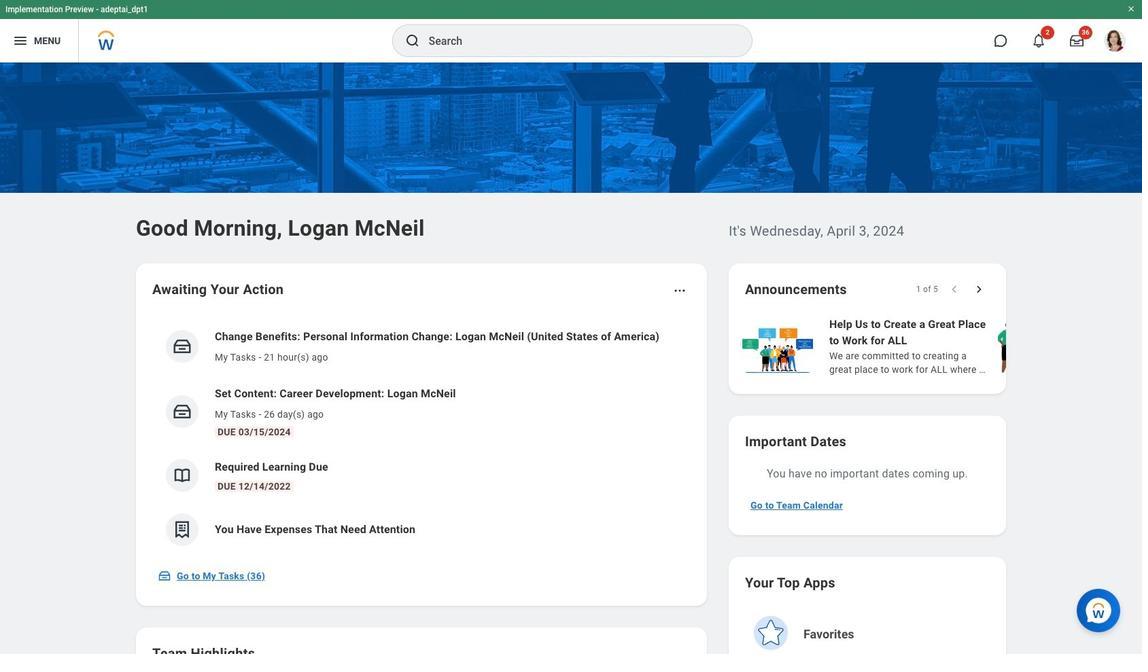 Task type: vqa. For each thing, say whether or not it's contained in the screenshot.
tag IMAGE
no



Task type: describe. For each thing, give the bounding box(es) containing it.
1 horizontal spatial list
[[740, 316, 1142, 378]]

notifications large image
[[1032, 34, 1046, 48]]

inbox large image
[[1070, 34, 1084, 48]]

dashboard expenses image
[[172, 520, 192, 541]]

1 inbox image from the top
[[172, 337, 192, 357]]

search image
[[404, 33, 421, 49]]

chevron right small image
[[972, 283, 986, 296]]

profile logan mcneil image
[[1104, 30, 1126, 54]]



Task type: locate. For each thing, give the bounding box(es) containing it.
chevron left small image
[[948, 283, 962, 296]]

main content
[[0, 63, 1142, 655]]

Search Workday  search field
[[429, 26, 724, 56]]

list
[[740, 316, 1142, 378], [152, 318, 691, 558]]

status
[[916, 284, 938, 295]]

related actions image
[[673, 284, 687, 298]]

1 vertical spatial inbox image
[[172, 402, 192, 422]]

2 inbox image from the top
[[172, 402, 192, 422]]

inbox image
[[158, 570, 171, 583]]

0 vertical spatial inbox image
[[172, 337, 192, 357]]

justify image
[[12, 33, 29, 49]]

close environment banner image
[[1127, 5, 1136, 13]]

inbox image
[[172, 337, 192, 357], [172, 402, 192, 422]]

0 horizontal spatial list
[[152, 318, 691, 558]]

banner
[[0, 0, 1142, 63]]

book open image
[[172, 466, 192, 486]]



